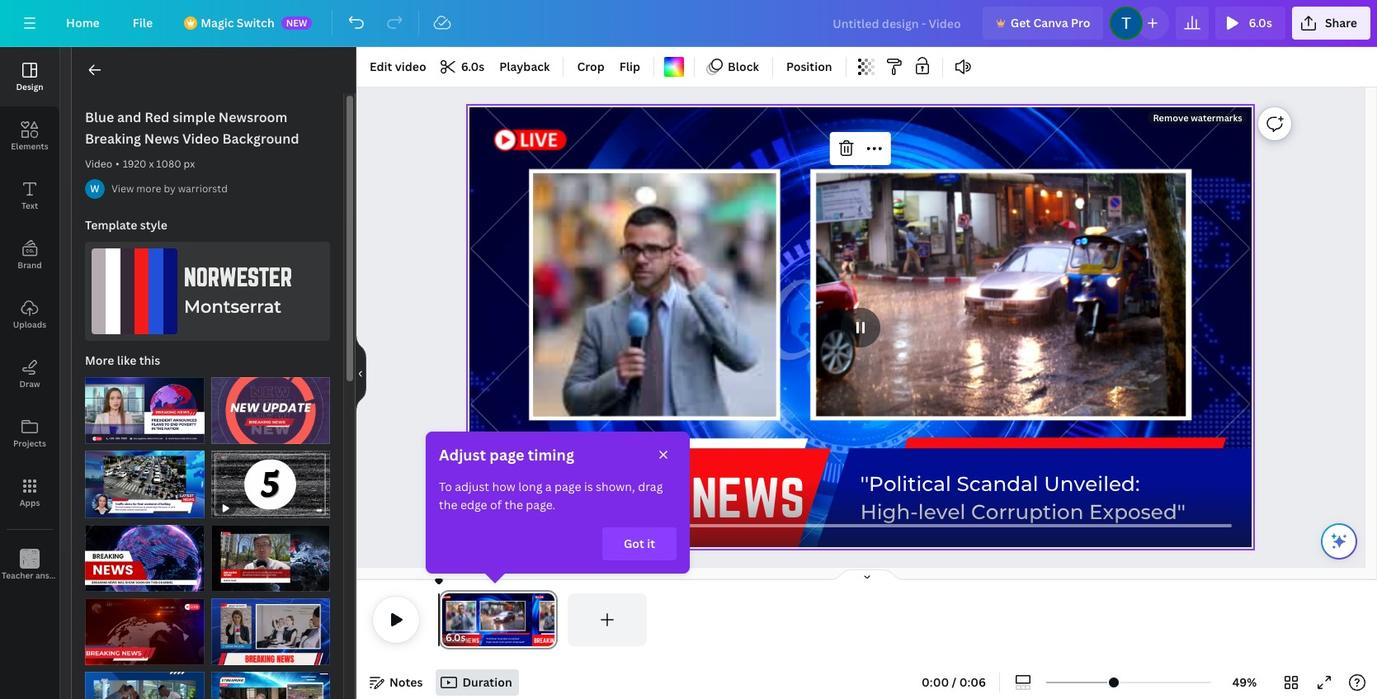 Task type: vqa. For each thing, say whether or not it's contained in the screenshot.
the warriorstd icon
yes



Task type: describe. For each thing, give the bounding box(es) containing it.
49% button
[[1219, 670, 1272, 696]]

news
[[692, 468, 805, 528]]

canva
[[1034, 15, 1069, 31]]

view more by warriorstd button
[[111, 181, 228, 197]]

view
[[111, 182, 134, 196]]

edit video button
[[363, 54, 433, 80]]

1920 x 1080 px
[[123, 157, 195, 171]]

2 vertical spatial 6.0s
[[446, 631, 466, 645]]

teacher
[[2, 570, 33, 581]]

text button
[[0, 166, 59, 225]]

page.
[[526, 497, 556, 513]]

purple orange minimalist modern professional news youtube intro group
[[211, 367, 330, 444]]

this
[[139, 353, 160, 368]]

of inside group
[[226, 428, 235, 440]]

background
[[222, 130, 299, 148]]

design button
[[0, 47, 59, 106]]

flip button
[[613, 54, 647, 80]]

red and white animated breaking news youtube intro image
[[85, 525, 204, 592]]

red modern tech newsroom breaking news video background image
[[85, 598, 204, 665]]

block
[[728, 59, 759, 74]]

like
[[117, 353, 137, 368]]

position button
[[780, 54, 839, 80]]

got it
[[624, 536, 655, 551]]

6.0s for topmost 6.0s button
[[1249, 15, 1273, 31]]

trimming, end edge slider
[[543, 594, 558, 646]]

get
[[1011, 15, 1031, 31]]

0 vertical spatial page
[[490, 445, 525, 465]]

breaking
[[485, 468, 679, 528]]

exposed''
[[1090, 500, 1187, 524]]

design
[[16, 81, 43, 92]]

share
[[1326, 15, 1358, 31]]

got
[[624, 536, 645, 551]]

newsroom
[[219, 108, 288, 126]]

x
[[149, 157, 154, 171]]

2 vertical spatial 6.0s button
[[446, 630, 466, 646]]

0:06
[[960, 674, 987, 690]]

;
[[29, 571, 31, 582]]

video inside blue and red simple newsroom breaking news video background
[[182, 130, 219, 148]]

duration
[[463, 674, 512, 690]]

it
[[647, 536, 655, 551]]

brand button
[[0, 225, 59, 285]]

a
[[546, 479, 552, 494]]

teacher answer keys
[[2, 570, 84, 581]]

adjust
[[455, 479, 490, 494]]

playback button
[[493, 54, 557, 80]]

1080
[[156, 157, 181, 171]]

watermarks
[[1191, 112, 1243, 124]]

hide pages image
[[828, 569, 907, 582]]

crop button
[[571, 54, 612, 80]]

position
[[787, 59, 833, 74]]

uploads
[[13, 319, 46, 330]]

file button
[[120, 7, 166, 40]]

blue modern breaking news video image
[[211, 598, 330, 665]]

blue
[[85, 108, 114, 126]]

professional animated globe reporter streaming live news video image
[[211, 525, 330, 592]]

2 the from the left
[[505, 497, 523, 513]]

warriorstd element
[[85, 179, 105, 199]]

remove watermarks
[[1154, 112, 1243, 124]]

notes
[[390, 674, 423, 690]]

breaking
[[85, 130, 141, 148]]

1 vertical spatial 6.0s button
[[435, 54, 491, 80]]

px
[[184, 157, 195, 171]]

scandal
[[957, 471, 1039, 496]]

Design title text field
[[820, 7, 976, 40]]

0 vertical spatial 6.0s button
[[1216, 7, 1286, 40]]

text
[[21, 200, 38, 211]]

unveiled:
[[1045, 471, 1141, 496]]

Seek bar range field
[[470, 504, 1252, 547]]

corruption
[[972, 500, 1084, 524]]

template style
[[85, 217, 168, 233]]

flip
[[620, 59, 641, 74]]

1 of 5
[[219, 428, 243, 440]]

trimming, start edge slider
[[439, 594, 454, 646]]

apps
[[20, 497, 40, 509]]

playback
[[500, 59, 550, 74]]

is
[[584, 479, 593, 494]]

1
[[219, 428, 224, 440]]

1 the from the left
[[439, 497, 458, 513]]

edit video
[[370, 59, 427, 74]]

high-
[[861, 500, 919, 524]]

canva assistant image
[[1330, 532, 1350, 551]]



Task type: locate. For each thing, give the bounding box(es) containing it.
of inside to adjust how long a page is shown, drag the edge of the page.
[[490, 497, 502, 513]]

switch
[[237, 15, 275, 31]]

0 horizontal spatial the
[[439, 497, 458, 513]]

6.0s left share dropdown button
[[1249, 15, 1273, 31]]

to
[[439, 479, 452, 494]]

long
[[519, 479, 543, 494]]

level
[[919, 500, 966, 524]]

shown,
[[596, 479, 635, 494]]

blue modern breaking news video group
[[211, 588, 330, 665]]

6.0s inside main menu bar
[[1249, 15, 1273, 31]]

how
[[492, 479, 516, 494]]

blue professional latest news animated video image
[[85, 451, 204, 518]]

apps button
[[0, 463, 59, 523]]

simple
[[173, 108, 215, 126]]

pro
[[1072, 15, 1091, 31]]

no color image
[[665, 57, 684, 77]]

keys
[[66, 570, 84, 581]]

6.0s button
[[1216, 7, 1286, 40], [435, 54, 491, 80], [446, 630, 466, 646]]

more like this
[[85, 353, 160, 368]]

0:00
[[922, 674, 950, 690]]

projects button
[[0, 404, 59, 463]]

notes button
[[363, 670, 430, 696]]

main menu bar
[[0, 0, 1378, 47]]

video
[[395, 59, 427, 74]]

remove
[[1154, 112, 1189, 124]]

the down to
[[439, 497, 458, 513]]

0 horizontal spatial page
[[490, 445, 525, 465]]

black and white retro countdown video group
[[211, 441, 330, 518]]

timing
[[528, 445, 575, 465]]

blue professional latest news animated video group
[[85, 441, 204, 518]]

norwester montserrat
[[184, 263, 292, 317]]

of
[[226, 428, 235, 440], [490, 497, 502, 513]]

page up how
[[490, 445, 525, 465]]

breaking news
[[485, 468, 805, 528]]

6.0s for middle 6.0s button
[[461, 59, 485, 74]]

video
[[182, 130, 219, 148], [85, 157, 112, 171]]

magic
[[201, 15, 234, 31]]

adjust
[[439, 445, 486, 465]]

side panel tab list
[[0, 47, 84, 595]]

page inside to adjust how long a page is shown, drag the edge of the page.
[[555, 479, 582, 494]]

duration button
[[436, 670, 519, 696]]

0 horizontal spatial of
[[226, 428, 235, 440]]

''political
[[861, 471, 952, 496]]

6.0s button left share dropdown button
[[1216, 7, 1286, 40]]

drag
[[638, 479, 663, 494]]

1 horizontal spatial of
[[490, 497, 502, 513]]

0 vertical spatial 6.0s
[[1249, 15, 1273, 31]]

projects
[[13, 438, 46, 449]]

1 vertical spatial of
[[490, 497, 502, 513]]

''political scandal unveiled: high-level corruption exposed''
[[861, 471, 1187, 524]]

1 vertical spatial 6.0s
[[461, 59, 485, 74]]

get canva pro button
[[983, 7, 1104, 40]]

style
[[140, 217, 168, 233]]

1 horizontal spatial page
[[555, 479, 582, 494]]

red modern tech newsroom breaking news video background group
[[85, 588, 204, 665]]

of right 1
[[226, 428, 235, 440]]

6.0s button right video
[[435, 54, 491, 80]]

draw button
[[0, 344, 59, 404]]

blue modern tomorrow is our festival breaking news animated video group
[[211, 662, 330, 699]]

5
[[237, 428, 243, 440]]

hide image
[[356, 334, 367, 413]]

0 vertical spatial video
[[182, 130, 219, 148]]

to adjust how long a page is shown, drag the edge of the page.
[[439, 479, 663, 513]]

norwester
[[184, 263, 292, 291]]

warriorstd
[[178, 182, 228, 196]]

blue and red modern professional animated breaking news business slideshow video image
[[85, 672, 204, 699]]

6.0s button left the page title text box
[[446, 630, 466, 646]]

elements
[[11, 140, 48, 152]]

0 horizontal spatial video
[[85, 157, 112, 171]]

6.0s left the page title text box
[[446, 631, 466, 645]]

more
[[85, 353, 114, 368]]

home
[[66, 15, 100, 31]]

professional animated globe reporter streaming live news video group
[[211, 515, 330, 592]]

montserrat
[[184, 296, 281, 317]]

blue minimalist breaking news video group
[[85, 367, 204, 444]]

blue modern tomorrow is our festival breaking news animated video image
[[211, 672, 330, 699]]

uploads button
[[0, 285, 59, 344]]

file
[[133, 15, 153, 31]]

blue and red simple newsroom breaking news video background
[[85, 108, 299, 148]]

share button
[[1293, 7, 1371, 40]]

template
[[85, 217, 137, 233]]

warriorstd image
[[85, 179, 105, 199]]

/
[[952, 674, 957, 690]]

red and white animated breaking news youtube intro group
[[85, 515, 204, 592]]

blue and red modern professional animated breaking news business slideshow video group
[[85, 662, 204, 699]]

1 vertical spatial video
[[85, 157, 112, 171]]

red
[[145, 108, 170, 126]]

brand
[[18, 259, 42, 271]]

Page title text field
[[473, 630, 480, 646]]

crop
[[577, 59, 605, 74]]

video up warriorstd element on the left of page
[[85, 157, 112, 171]]

edit
[[370, 59, 392, 74]]

elements button
[[0, 106, 59, 166]]

magic switch
[[201, 15, 275, 31]]

1 horizontal spatial video
[[182, 130, 219, 148]]

0:00 / 0:06
[[922, 674, 987, 690]]

adjust page timing
[[439, 445, 575, 465]]

got it button
[[603, 528, 677, 561]]

the
[[439, 497, 458, 513], [505, 497, 523, 513]]

6.0s left playback on the left top
[[461, 59, 485, 74]]

and
[[117, 108, 142, 126]]

the down how
[[505, 497, 523, 513]]

page right 'a'
[[555, 479, 582, 494]]

1 vertical spatial page
[[555, 479, 582, 494]]

remove watermarks button
[[1149, 112, 1248, 124]]

1920
[[123, 157, 146, 171]]

block button
[[702, 54, 766, 80]]

get canva pro
[[1011, 15, 1091, 31]]

video down simple
[[182, 130, 219, 148]]

new
[[286, 17, 307, 29]]

news
[[144, 130, 179, 148]]

1 horizontal spatial the
[[505, 497, 523, 513]]

blue minimalist breaking news video image
[[85, 377, 204, 444]]

of down how
[[490, 497, 502, 513]]

0 vertical spatial of
[[226, 428, 235, 440]]

by
[[164, 182, 176, 196]]

49%
[[1233, 674, 1258, 690]]



